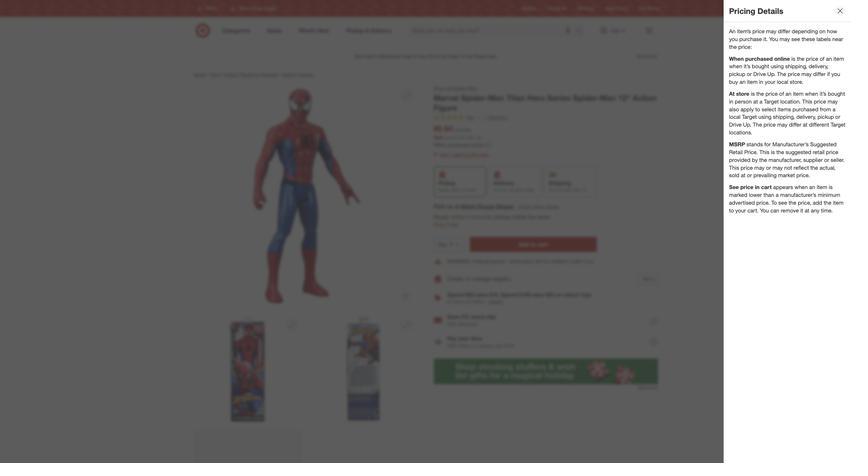 Task type: vqa. For each thing, say whether or not it's contained in the screenshot.
Playsets
yes



Task type: describe. For each thing, give the bounding box(es) containing it.
in inside is the price of an item when it's bought using shipping, delivery, pickup or drive up. the price may differ if you buy an item in your local store.
[[760, 79, 764, 85]]

item up at store
[[748, 79, 758, 85]]

it's for item
[[744, 63, 751, 70]]

question
[[489, 115, 508, 121]]

price up manufacturer's
[[764, 121, 776, 128]]

marvel spider-man titan hero series spider-man 12&#34; action figure, 1 of 4 image
[[193, 85, 418, 309]]

for inside the stands for manufacturer's suggested retail price. this is the suggested retail price provided by the manufacturer, supplier or seller. this price may or may not reflect the actual, sold at or prevailing market price.
[[765, 141, 772, 148]]

shipping get it by sat, dec 16
[[549, 180, 587, 193]]

labels
[[817, 36, 832, 42]]

find stores
[[639, 6, 660, 11]]

titan
[[507, 93, 525, 103]]

price up the items
[[766, 90, 778, 97]]

from
[[821, 106, 832, 113]]

item down near
[[834, 55, 845, 62]]

the inside is the price of an item when it's bought using shipping, delivery, pickup or drive up. the price may differ if you buy an item in your local store.
[[778, 71, 787, 78]]

only
[[434, 222, 445, 228]]

pay over time with affirm on orders over $100
[[448, 335, 515, 349]]

children
[[552, 259, 569, 264]]

local inside the is the price of an item when it's bought in person at a target location. this price may also apply to select items purchased from a local target using shipping, delivery, pickup or drive up. the price may differ at different target locations.
[[730, 114, 741, 121]]

weekly ad link
[[548, 6, 567, 11]]

sale
[[434, 135, 444, 140]]

an item's price may differ depending on how you purchase it. you may see these labels near the price:
[[730, 28, 844, 50]]

0 horizontal spatial man
[[468, 85, 478, 91]]

an right buy
[[740, 79, 746, 85]]

2 horizontal spatial save
[[533, 292, 544, 298]]

1 horizontal spatial 1
[[485, 115, 488, 121]]

up. inside is the price of an item when it's bought using shipping, delivery, pickup or drive up. the price may differ if you buy an item in your local store.
[[768, 71, 776, 78]]

sign in
[[643, 277, 655, 282]]

$6.99
[[461, 128, 471, 133]]

details inside pricing details dialog
[[758, 6, 784, 16]]

in inside the is the price of an item when it's bought in person at a target location. this price may also apply to select items purchased from a local target using shipping, delivery, pickup or drive up. the price may differ at different target locations.
[[730, 98, 734, 105]]

price down provided
[[741, 164, 754, 171]]

it.
[[764, 36, 768, 42]]

remove
[[781, 207, 800, 214]]

sponsored
[[638, 386, 658, 391]]

a inside appears when an item is marked lower than a manufacturer's minimum advertised price. to see the price, add the item to your cart. you can remove it at any time.
[[776, 192, 779, 199]]

the up time.
[[824, 200, 832, 206]]

series
[[548, 93, 571, 103]]

store inside pricing details dialog
[[737, 90, 750, 97]]

in up the lower
[[756, 184, 760, 191]]

up. inside the is the price of an item when it's bought in person at a target location. this price may also apply to select items purchased from a local target using shipping, delivery, pickup or drive up. the price may differ at different target locations.
[[744, 121, 752, 128]]

stores
[[546, 204, 559, 210]]

1 question
[[485, 115, 508, 121]]

marvel spider-man titan hero series spider-man 12&#34; action figure, 2 of 4 image
[[193, 315, 303, 424]]

is inside the is the price of an item when it's bought in person at a target location. this price may also apply to select items purchased from a local target using shipping, delivery, pickup or drive up. the price may differ at different target locations.
[[752, 90, 755, 97]]

when purchased online inside pricing details dialog
[[730, 55, 791, 62]]

select inside the is the price of an item when it's bought in person at a target location. this price may also apply to select items purchased from a local target using shipping, delivery, pickup or drive up. the price may differ at different target locations.
[[762, 106, 777, 113]]

target circle
[[605, 6, 628, 11]]

appears
[[774, 184, 794, 191]]

1 vertical spatial online
[[472, 142, 484, 148]]

using inside is the price of an item when it's bought using shipping, delivery, pickup or drive up. the price may differ if you buy an item in your local store.
[[771, 63, 784, 70]]

at
[[730, 90, 735, 97]]

than
[[764, 192, 775, 199]]

5%
[[462, 314, 470, 320]]

2 horizontal spatial man
[[600, 93, 616, 103]]

drive inside the is the price of an item when it's bought in person at a target location. this price may also apply to select items purchased from a local target using shipping, delivery, pickup or drive up. the price may differ at different target locations.
[[730, 121, 742, 128]]

add
[[814, 200, 823, 206]]

your inside appears when an item is marked lower than a manufacturer's minimum advertised price. to see the price, add the item to your cart. you can remove it at any time.
[[736, 207, 747, 214]]

1 spend from the left
[[448, 292, 464, 298]]

shipping, inside the is the price of an item when it's bought in person at a target location. this price may also apply to select items purchased from a local target using shipping, delivery, pickup or drive up. the price may differ at different target locations.
[[774, 114, 796, 121]]

by inside the stands for manufacturer's suggested retail price. this is the suggested retail price provided by the manufacturer, supplier or seller. this price may or may not reflect the actual, sold at or prevailing market price.
[[753, 157, 758, 163]]

person
[[735, 98, 752, 105]]

may up prevailing
[[755, 164, 765, 171]]

3 / from the left
[[280, 72, 281, 78]]

with inside pay over time with affirm on orders over $100
[[448, 343, 457, 349]]

0 horizontal spatial purchased
[[448, 142, 470, 148]]

$10,
[[489, 292, 500, 298]]

%
[[471, 135, 475, 140]]

sign
[[643, 277, 651, 282]]

weekly
[[548, 6, 561, 11]]

local inside is the price of an item when it's bought using shipping, delivery, pickup or drive up. the price may differ if you buy an item in your local store.
[[778, 79, 789, 85]]

15
[[467, 135, 471, 140]]

price up store.
[[788, 71, 801, 78]]

0 horizontal spatial when
[[434, 142, 446, 148]]

hazard
[[491, 259, 505, 264]]

pick up at baton rouge siegen
[[434, 203, 514, 210]]

the inside the is the price of an item when it's bought in person at a target location. this price may also apply to select items purchased from a local target using shipping, delivery, pickup or drive up. the price may differ at different target locations.
[[754, 121, 763, 128]]

pickup inside the is the price of an item when it's bought in person at a target location. this price may also apply to select items purchased from a local target using shipping, delivery, pickup or drive up. the price may differ at different target locations.
[[818, 114, 835, 121]]

1 horizontal spatial over
[[494, 343, 503, 349]]

1 vertical spatial 1
[[450, 152, 453, 158]]

with inside 'save 5% every day with redcard'
[[448, 322, 457, 327]]

hours inside "ready within 2 hours for pickup inside the store only 9 left"
[[471, 214, 485, 221]]

marvel
[[434, 93, 459, 103]]

1 horizontal spatial man
[[488, 93, 505, 103]]

1 horizontal spatial action
[[283, 72, 296, 78]]

dec
[[574, 188, 581, 193]]

delivery as soon as 3pm today
[[494, 180, 535, 193]]

the inside "ready within 2 hours for pickup inside the store only 9 left"
[[528, 214, 536, 221]]

may down the items
[[778, 121, 788, 128]]

save inside the $5.94 reg $6.99 sale save $ 1.05 ( 15 % off )
[[445, 135, 453, 140]]

to inside button
[[531, 241, 536, 248]]

may up from
[[828, 98, 839, 105]]

item up minimum
[[817, 184, 828, 191]]

circle
[[618, 6, 628, 11]]

2 inside pickup ready within 2 hours
[[463, 188, 465, 193]]

at right up
[[455, 203, 460, 210]]

spider- right series
[[573, 93, 600, 103]]

16
[[582, 188, 587, 193]]

toys link
[[211, 72, 220, 78]]

or inside is the price of an item when it's bought using shipping, delivery, pickup or drive up. the price may differ if you buy an item in your local store.
[[748, 71, 752, 78]]

price up seller.
[[827, 149, 839, 156]]

for inside "ready within 2 hours for pickup inside the store only 9 left"
[[487, 214, 493, 221]]

parts.
[[522, 259, 534, 264]]

the inside is the price of an item when it's bought using shipping, delivery, pickup or drive up. the price may differ if you buy an item in your local store.
[[798, 55, 805, 62]]

depending
[[792, 28, 819, 35]]

items
[[778, 106, 792, 113]]

save 5% every day with redcard
[[448, 314, 496, 327]]

registry
[[522, 6, 537, 11]]

yrs.
[[588, 259, 595, 264]]

pricing details dialog
[[724, 0, 852, 464]]

to for at
[[756, 106, 761, 113]]

delivery, inside the is the price of an item when it's bought in person at a target location. this price may also apply to select items purchased from a local target using shipping, delivery, pickup or drive up. the price may differ at different target locations.
[[797, 114, 817, 121]]

or right create
[[465, 276, 470, 283]]

spider- up 159
[[461, 93, 488, 103]]

an inside appears when an item is marked lower than a manufacturer's minimum advertised price. to see the price, add the item to your cart. you can remove it at any time.
[[810, 184, 816, 191]]

159 link
[[434, 114, 481, 122]]

purchase
[[740, 36, 763, 42]]

market
[[779, 172, 796, 179]]

0 vertical spatial a
[[760, 98, 763, 105]]

1 vertical spatial a
[[833, 106, 836, 113]]

when inside pricing details dialog
[[730, 55, 744, 62]]

(
[[466, 135, 467, 140]]

siegen
[[497, 203, 514, 210]]

1 horizontal spatial save
[[476, 292, 488, 298]]

at left different at top right
[[804, 121, 808, 128]]

pickup inside is the price of an item when it's bought using shipping, delivery, pickup or drive up. the price may differ if you buy an item in your local store.
[[730, 71, 746, 78]]

price inside an item's price may differ depending on how you purchase it. you may see these labels near the price:
[[753, 28, 765, 35]]

store inside "ready within 2 hours for pickup inside the store only 9 left"
[[538, 214, 550, 221]]

an inside the is the price of an item when it's bought in person at a target location. this price may also apply to select items purchased from a local target using shipping, delivery, pickup or drive up. the price may differ at different target locations.
[[786, 90, 792, 97]]

bought for a
[[829, 90, 846, 97]]

for left this
[[464, 152, 470, 158]]

left
[[451, 222, 459, 228]]

see for see price in cart
[[730, 184, 739, 191]]

or up actual,
[[825, 157, 830, 163]]

under
[[570, 259, 582, 264]]

or inside spend $50 save $10, spend $100 save $25 on select toys in-store or online ∙ details
[[465, 299, 470, 305]]

create
[[448, 276, 464, 283]]

item down minimum
[[834, 200, 844, 206]]

manufacturer's
[[773, 141, 809, 148]]

buy
[[730, 79, 739, 85]]

0 horizontal spatial when purchased online
[[434, 142, 484, 148]]

is the price of an item when it's bought in person at a target location. this price may also apply to select items purchased from a local target using shipping, delivery, pickup or drive up. the price may differ at different target locations.
[[730, 90, 846, 136]]

price:
[[739, 43, 753, 50]]

as
[[510, 188, 514, 193]]

figure
[[434, 103, 458, 112]]

if
[[828, 71, 831, 78]]

see inside an item's price may differ depending on how you purchase it. you may see these labels near the price:
[[792, 36, 801, 42]]

store inside spend $50 save $10, spend $100 save $25 on select toys in-store or online ∙ details
[[453, 299, 464, 305]]

baton rouge siegen button
[[461, 203, 514, 211]]

0 vertical spatial over
[[459, 335, 470, 342]]

spider- right all
[[453, 85, 468, 91]]

or up see price in cart
[[748, 172, 753, 179]]

price down these
[[807, 55, 819, 62]]

pick
[[434, 203, 445, 210]]

target down apply in the top right of the page
[[743, 114, 758, 121]]

using inside the is the price of an item when it's bought in person at a target location. this price may also apply to select items purchased from a local target using shipping, delivery, pickup or drive up. the price may differ at different target locations.
[[759, 114, 772, 121]]

your inside is the price of an item when it's bought using shipping, delivery, pickup or drive up. the price may differ if you buy an item in your local store.
[[765, 79, 776, 85]]

supplier
[[804, 157, 823, 163]]

in-
[[448, 299, 453, 305]]

cart.
[[748, 207, 759, 214]]

1 figures from the left
[[239, 72, 255, 78]]

choking
[[473, 259, 489, 264]]

or up prevailing
[[767, 164, 772, 171]]

you inside an item's price may differ depending on how you purchase it. you may see these labels near the price:
[[770, 36, 779, 42]]

2 vertical spatial this
[[730, 164, 740, 171]]

these
[[802, 36, 816, 42]]

see price in cart
[[730, 184, 772, 191]]

at inside appears when an item is marked lower than a manufacturer's minimum advertised price. to see the price, add the item to your cart. you can remove it at any time.
[[805, 207, 810, 214]]

1 / from the left
[[208, 72, 209, 78]]

stores
[[648, 6, 660, 11]]

online
[[471, 299, 485, 305]]

differ inside an item's price may differ depending on how you purchase it. you may see these labels near the price:
[[779, 28, 791, 35]]

spend $50 save $10, spend $100 save $25 on select toys link
[[448, 292, 592, 298]]

price,
[[799, 200, 812, 206]]

for right "not"
[[545, 259, 550, 264]]

off
[[476, 135, 481, 140]]

at store
[[730, 90, 750, 97]]

on inside pay over time with affirm on orders over $100
[[472, 343, 478, 349]]

is inside the stands for manufacturer's suggested retail price. this is the suggested retail price provided by the manufacturer, supplier or seller. this price may or may not reflect the actual, sold at or prevailing market price.
[[772, 149, 776, 156]]

at inside the stands for manufacturer's suggested retail price. this is the suggested retail price provided by the manufacturer, supplier or seller. this price may or may not reflect the actual, sold at or prevailing market price.
[[741, 172, 746, 179]]

stands for manufacturer's suggested retail price. this is the suggested retail price provided by the manufacturer, supplier or seller. this price may or may not reflect the actual, sold at or prevailing market price.
[[730, 141, 845, 179]]

by inside shipping get it by sat, dec 16
[[560, 188, 565, 193]]

1 vertical spatial advertisement region
[[434, 359, 658, 385]]

the up prevailing
[[760, 157, 768, 163]]

0 horizontal spatial action
[[224, 72, 238, 78]]

may left not
[[773, 164, 783, 171]]

or inside the is the price of an item when it's bought in person at a target location. this price may also apply to select items purchased from a local target using shipping, delivery, pickup or drive up. the price may differ at different target locations.
[[836, 114, 841, 121]]

the inside the is the price of an item when it's bought in person at a target location. this price may also apply to select items purchased from a local target using shipping, delivery, pickup or drive up. the price may differ at different target locations.
[[757, 90, 765, 97]]

warning:
[[448, 259, 471, 264]]

may inside is the price of an item when it's bought using shipping, delivery, pickup or drive up. the price may differ if you buy an item in your local store.
[[802, 71, 812, 78]]



Task type: locate. For each thing, give the bounding box(es) containing it.
0 horizontal spatial up.
[[744, 121, 752, 128]]

0 horizontal spatial see
[[779, 200, 788, 206]]

0 vertical spatial purchased
[[746, 55, 773, 62]]

redcard inside 'save 5% every day with redcard'
[[458, 322, 477, 327]]

0 horizontal spatial cart
[[538, 241, 548, 248]]

when inside the is the price of an item when it's bought in person at a target location. this price may also apply to select items purchased from a local target using shipping, delivery, pickup or drive up. the price may differ at different target locations.
[[806, 90, 819, 97]]

of for you
[[821, 55, 825, 62]]

over
[[459, 335, 470, 342], [494, 343, 503, 349]]

1 vertical spatial local
[[730, 114, 741, 121]]

minimum
[[819, 192, 841, 199]]

is inside is the price of an item when it's bought using shipping, delivery, pickup or drive up. the price may differ if you buy an item in your local store.
[[792, 55, 796, 62]]

0 vertical spatial you
[[730, 36, 738, 42]]

shop
[[434, 85, 445, 91]]

/ right playsets
[[280, 72, 281, 78]]

details inside spend $50 save $10, spend $100 save $25 on select toys in-store or online ∙ details
[[489, 299, 504, 305]]

ready down pickup
[[438, 188, 450, 193]]

this up sold
[[730, 164, 740, 171]]

2 vertical spatial purchased
[[448, 142, 470, 148]]

when inside is the price of an item when it's bought using shipping, delivery, pickup or drive up. the price may differ if you buy an item in your local store.
[[730, 63, 743, 70]]

it's for from
[[820, 90, 827, 97]]

of up location.
[[780, 90, 785, 97]]

0 vertical spatial when
[[730, 55, 744, 62]]

of for select
[[780, 90, 785, 97]]

is down an item's price may differ depending on how you purchase it. you may see these labels near the price: at top
[[792, 55, 796, 62]]

delivery, inside is the price of an item when it's bought using shipping, delivery, pickup or drive up. the price may differ if you buy an item in your local store.
[[809, 63, 829, 70]]

hours inside pickup ready within 2 hours
[[466, 188, 477, 193]]

for right stands
[[765, 141, 772, 148]]

1 horizontal spatial to
[[730, 207, 735, 214]]

0 vertical spatial of
[[821, 55, 825, 62]]

online inside pricing details dialog
[[775, 55, 791, 62]]

your
[[765, 79, 776, 85], [736, 207, 747, 214]]

select inside spend $50 save $10, spend $100 save $25 on select toys in-store or online ∙ details
[[564, 292, 580, 298]]

1 question link
[[482, 114, 508, 122]]

check other stores button
[[518, 203, 560, 211]]

on inside spend $50 save $10, spend $100 save $25 on select toys in-store or online ∙ details
[[556, 292, 563, 298]]

shipping, up store.
[[786, 63, 808, 70]]

action figures link
[[283, 72, 313, 78]]

the up location.
[[778, 71, 787, 78]]

3
[[584, 259, 586, 264]]

1 horizontal spatial on
[[556, 292, 563, 298]]

on
[[820, 28, 826, 35], [556, 292, 563, 298], [472, 343, 478, 349]]

with
[[448, 322, 457, 327], [448, 343, 457, 349]]

0 horizontal spatial you
[[761, 207, 770, 214]]

retail
[[813, 149, 825, 156]]

see 1 deal for this item
[[440, 152, 489, 158]]

spend right the $10, in the bottom right of the page
[[501, 292, 518, 298]]

0 vertical spatial hours
[[466, 188, 477, 193]]

may up store.
[[802, 71, 812, 78]]

locations.
[[730, 129, 753, 136]]

1 vertical spatial with
[[448, 343, 457, 349]]

0 horizontal spatial the
[[754, 121, 763, 128]]

1 horizontal spatial bought
[[829, 90, 846, 97]]

cart inside pricing details dialog
[[762, 184, 772, 191]]

advertised
[[730, 200, 756, 206]]

purchased down 1.05
[[448, 142, 470, 148]]

0 horizontal spatial 2
[[463, 188, 465, 193]]

sold
[[730, 172, 740, 179]]

when for purchased
[[806, 90, 819, 97]]

see 1 deal for this item link
[[434, 150, 658, 160]]

in down the at at the top right of page
[[730, 98, 734, 105]]

all
[[447, 85, 451, 91]]

it's up from
[[820, 90, 827, 97]]

1 horizontal spatial 2
[[467, 214, 470, 221]]

deal
[[454, 152, 463, 158]]

0 vertical spatial your
[[765, 79, 776, 85]]

$100 left $25
[[519, 292, 531, 298]]

price up it.
[[753, 28, 765, 35]]

local down also
[[730, 114, 741, 121]]

differ inside is the price of an item when it's bought using shipping, delivery, pickup or drive up. the price may differ if you buy an item in your local store.
[[814, 71, 826, 78]]

1 vertical spatial it's
[[820, 90, 827, 97]]

hours down pick up at baton rouge siegen
[[471, 214, 485, 221]]

see up marked
[[730, 184, 739, 191]]

What can we help you find? suggestions appear below search field
[[409, 23, 578, 38]]

0 vertical spatial see
[[440, 152, 449, 158]]

you inside is the price of an item when it's bought using shipping, delivery, pickup or drive up. the price may differ if you buy an item in your local store.
[[832, 71, 841, 78]]

when inside appears when an item is marked lower than a manufacturer's minimum advertised price. to see the price, add the item to your cart. you can remove it at any time.
[[795, 184, 808, 191]]

with down save on the bottom right
[[448, 322, 457, 327]]

pickup up buy
[[730, 71, 746, 78]]

1 horizontal spatial /
[[221, 72, 223, 78]]

cart up "not"
[[538, 241, 548, 248]]

0 horizontal spatial /
[[208, 72, 209, 78]]

manage
[[472, 276, 492, 283]]

2 horizontal spatial this
[[803, 98, 813, 105]]

registry link
[[522, 6, 537, 11]]

1.05
[[457, 135, 465, 140]]

seller.
[[831, 157, 845, 163]]

0 horizontal spatial it's
[[744, 63, 751, 70]]

1 horizontal spatial it
[[801, 207, 804, 214]]

$100 inside pay over time with affirm on orders over $100
[[505, 343, 515, 349]]

1 vertical spatial drive
[[730, 121, 742, 128]]

target circle link
[[605, 6, 628, 11]]

the down the supplier
[[811, 164, 819, 171]]

drive
[[754, 71, 766, 78], [730, 121, 742, 128]]

1 horizontal spatial you
[[770, 36, 779, 42]]

sat,
[[566, 188, 573, 193]]

it's inside the is the price of an item when it's bought in person at a target location. this price may also apply to select items purchased from a local target using shipping, delivery, pickup or drive up. the price may differ at different target locations.
[[820, 90, 827, 97]]

price up from
[[815, 98, 827, 105]]

action inside shop all spider-man marvel spider-man titan hero series spider-man 12" action figure
[[633, 93, 657, 103]]

marvel spider-man titan hero series spider-man 12&#34; action figure, 3 of 4 image
[[308, 315, 418, 424]]

/
[[208, 72, 209, 78], [221, 72, 223, 78], [280, 72, 281, 78]]

location.
[[781, 98, 801, 105]]

is the price of an item when it's bought using shipping, delivery, pickup or drive up. the price may differ if you buy an item in your local store.
[[730, 55, 845, 85]]

at right sold
[[741, 172, 746, 179]]

drive inside is the price of an item when it's bought using shipping, delivery, pickup or drive up. the price may differ if you buy an item in your local store.
[[754, 71, 766, 78]]

0 vertical spatial ready
[[438, 188, 450, 193]]

you inside an item's price may differ depending on how you purchase it. you may see these labels near the price:
[[730, 36, 738, 42]]

2 / from the left
[[221, 72, 223, 78]]

2 figures from the left
[[298, 72, 313, 78]]

0 vertical spatial bought
[[753, 63, 770, 70]]

0 horizontal spatial of
[[780, 90, 785, 97]]

differ inside the is the price of an item when it's bought in person at a target location. this price may also apply to select items purchased from a local target using shipping, delivery, pickup or drive up. the price may differ at different target locations.
[[790, 121, 802, 128]]

may right it.
[[780, 36, 791, 42]]

up.
[[768, 71, 776, 78], [744, 121, 752, 128]]

price up the lower
[[741, 184, 754, 191]]

any
[[812, 207, 820, 214]]

delivery, up different at top right
[[797, 114, 817, 121]]

to
[[772, 200, 778, 206]]

check
[[519, 204, 533, 210]]

0 horizontal spatial figures
[[239, 72, 255, 78]]

item right this
[[480, 152, 489, 158]]

the left price:
[[730, 43, 737, 50]]

of
[[821, 55, 825, 62], [780, 90, 785, 97]]

find
[[639, 6, 647, 11]]

how
[[828, 28, 838, 35]]

$100 right orders
[[505, 343, 515, 349]]

0 vertical spatial drive
[[754, 71, 766, 78]]

also
[[730, 106, 740, 113]]

over up "affirm"
[[459, 335, 470, 342]]

see inside pricing details dialog
[[730, 184, 739, 191]]

an up 'if'
[[827, 55, 833, 62]]

item up location.
[[794, 90, 804, 97]]

target left the circle on the right top
[[605, 6, 617, 11]]

your left store.
[[765, 79, 776, 85]]

at up apply in the top right of the page
[[754, 98, 759, 105]]

within inside pickup ready within 2 hours
[[451, 188, 462, 193]]

1 horizontal spatial up.
[[768, 71, 776, 78]]

1 vertical spatial you
[[761, 207, 770, 214]]

1 horizontal spatial cart
[[762, 184, 772, 191]]

ready inside "ready within 2 hours for pickup inside the store only 9 left"
[[434, 214, 450, 221]]

0 horizontal spatial by
[[560, 188, 565, 193]]

to inside the is the price of an item when it's bought in person at a target location. this price may also apply to select items purchased from a local target using shipping, delivery, pickup or drive up. the price may differ at different target locations.
[[756, 106, 761, 113]]

redcard right ad on the top right
[[578, 6, 595, 11]]

save left $25
[[533, 292, 544, 298]]

0 vertical spatial 1
[[485, 115, 488, 121]]

2 inside "ready within 2 hours for pickup inside the store only 9 left"
[[467, 214, 470, 221]]

0 vertical spatial store
[[737, 90, 750, 97]]

ready inside pickup ready within 2 hours
[[438, 188, 450, 193]]

of down labels at the right of the page
[[821, 55, 825, 62]]

0 horizontal spatial your
[[736, 207, 747, 214]]

for down baton rouge siegen button
[[487, 214, 493, 221]]

price. inside the stands for manufacturer's suggested retail price. this is the suggested retail price provided by the manufacturer, supplier or seller. this price may or may not reflect the actual, sold at or prevailing market price.
[[797, 172, 811, 179]]

the up manufacturer,
[[777, 149, 785, 156]]

2 spend from the left
[[501, 292, 518, 298]]

to right add
[[531, 241, 536, 248]]

1 horizontal spatial local
[[778, 79, 789, 85]]

it
[[557, 188, 559, 193], [801, 207, 804, 214]]

bought inside is the price of an item when it's bought using shipping, delivery, pickup or drive up. the price may differ if you buy an item in your local store.
[[753, 63, 770, 70]]

small
[[510, 259, 521, 264]]

on up labels at the right of the page
[[820, 28, 826, 35]]

may up it.
[[767, 28, 777, 35]]

2 vertical spatial a
[[776, 192, 779, 199]]

in right sign
[[652, 277, 655, 282]]

affirm
[[458, 343, 471, 349]]

item inside the is the price of an item when it's bought in person at a target location. this price may also apply to select items purchased from a local target using shipping, delivery, pickup or drive up. the price may differ at different target locations.
[[794, 90, 804, 97]]

man left titan on the top of the page
[[488, 93, 505, 103]]

2 horizontal spatial /
[[280, 72, 281, 78]]

using
[[771, 63, 784, 70], [759, 114, 772, 121]]

0 vertical spatial differ
[[779, 28, 791, 35]]

1 horizontal spatial of
[[821, 55, 825, 62]]

details down the $10, in the bottom right of the page
[[489, 299, 504, 305]]

0 vertical spatial on
[[820, 28, 826, 35]]

online down an item's price may differ depending on how you purchase it. you may see these labels near the price: at top
[[775, 55, 791, 62]]

store
[[737, 90, 750, 97], [538, 214, 550, 221], [453, 299, 464, 305]]

2 horizontal spatial on
[[820, 28, 826, 35]]

0 horizontal spatial to
[[531, 241, 536, 248]]

0 horizontal spatial bought
[[753, 63, 770, 70]]

warning: choking hazard - small parts. not for children under 3 yrs.
[[448, 259, 595, 264]]

store down the check other stores button
[[538, 214, 550, 221]]

1 horizontal spatial purchased
[[746, 55, 773, 62]]

2 down baton
[[467, 214, 470, 221]]

0 vertical spatial local
[[778, 79, 789, 85]]

bought down price:
[[753, 63, 770, 70]]

store up person
[[737, 90, 750, 97]]

0 vertical spatial redcard
[[578, 6, 595, 11]]

when purchased online
[[730, 55, 791, 62], [434, 142, 484, 148]]

of inside is the price of an item when it's bought using shipping, delivery, pickup or drive up. the price may differ if you buy an item in your local store.
[[821, 55, 825, 62]]

or up at store
[[748, 71, 752, 78]]

target link
[[193, 72, 206, 78]]

0 vertical spatial with
[[448, 322, 457, 327]]

it inside shipping get it by sat, dec 16
[[557, 188, 559, 193]]

differ
[[779, 28, 791, 35], [814, 71, 826, 78], [790, 121, 802, 128]]

0 horizontal spatial over
[[459, 335, 470, 342]]

1 horizontal spatial price.
[[797, 172, 811, 179]]

/ left "toys" at the top of page
[[208, 72, 209, 78]]

cart inside button
[[538, 241, 548, 248]]

an up location.
[[786, 90, 792, 97]]

find stores link
[[639, 6, 660, 11]]

to inside appears when an item is marked lower than a manufacturer's minimum advertised price. to see the price, add the item to your cart. you can remove it at any time.
[[730, 207, 735, 214]]

$50
[[466, 292, 475, 298]]

is inside appears when an item is marked lower than a manufacturer's minimum advertised price. to see the price, add the item to your cart. you can remove it at any time.
[[830, 184, 833, 191]]

$5.94 reg $6.99 sale save $ 1.05 ( 15 % off )
[[434, 124, 482, 140]]

0 vertical spatial online
[[775, 55, 791, 62]]

on down time on the bottom of the page
[[472, 343, 478, 349]]

action right playsets
[[283, 72, 296, 78]]

msrp
[[730, 141, 746, 148]]

1 horizontal spatial this
[[760, 149, 770, 156]]

the inside an item's price may differ depending on how you purchase it. you may see these labels near the price:
[[730, 43, 737, 50]]

3pm
[[515, 188, 523, 193]]

when
[[730, 63, 743, 70], [806, 90, 819, 97], [795, 184, 808, 191]]

see inside appears when an item is marked lower than a manufacturer's minimum advertised price. to see the price, add the item to your cart. you can remove it at any time.
[[779, 200, 788, 206]]

purchased inside the is the price of an item when it's bought in person at a target location. this price may also apply to select items purchased from a local target using shipping, delivery, pickup or drive up. the price may differ at different target locations.
[[793, 106, 819, 113]]

1 horizontal spatial drive
[[754, 71, 766, 78]]

see down depending
[[792, 36, 801, 42]]

delivery,
[[809, 63, 829, 70], [797, 114, 817, 121]]

pickup inside "ready within 2 hours for pickup inside the store only 9 left"
[[495, 214, 511, 221]]

on right $25
[[556, 292, 563, 298]]

you down an
[[730, 36, 738, 42]]

shop all spider-man marvel spider-man titan hero series spider-man 12" action figure
[[434, 85, 657, 112]]

search button
[[573, 23, 589, 39]]

1 vertical spatial it
[[801, 207, 804, 214]]

0 vertical spatial delivery,
[[809, 63, 829, 70]]

1 horizontal spatial details
[[758, 6, 784, 16]]

0 vertical spatial when
[[730, 63, 743, 70]]

reg
[[454, 128, 460, 133]]

action
[[224, 72, 238, 78], [283, 72, 296, 78], [633, 93, 657, 103]]

an
[[730, 28, 736, 35]]

on inside an item's price may differ depending on how you purchase it. you may see these labels near the price:
[[820, 28, 826, 35]]

$100 inside spend $50 save $10, spend $100 save $25 on select toys in-store or online ∙ details
[[519, 292, 531, 298]]

man right all
[[468, 85, 478, 91]]

the
[[778, 71, 787, 78], [754, 121, 763, 128]]

add
[[519, 241, 529, 248]]

not
[[536, 259, 543, 264]]

it's inside is the price of an item when it's bought using shipping, delivery, pickup or drive up. the price may differ if you buy an item in your local store.
[[744, 63, 751, 70]]

can
[[771, 207, 780, 214]]

when for an
[[730, 63, 743, 70]]

within down pickup
[[451, 188, 462, 193]]

hours up pick up at baton rouge siegen
[[466, 188, 477, 193]]

shipping, inside is the price of an item when it's bought using shipping, delivery, pickup or drive up. the price may differ if you buy an item in your local store.
[[786, 63, 808, 70]]

your down advertised
[[736, 207, 747, 214]]

$25
[[546, 292, 555, 298]]

0 vertical spatial advertisement region
[[188, 48, 664, 65]]

advertisement region
[[188, 48, 664, 65], [434, 359, 658, 385]]

redcard
[[578, 6, 595, 11], [458, 322, 477, 327]]

0 vertical spatial up.
[[768, 71, 776, 78]]

1 vertical spatial the
[[754, 121, 763, 128]]

1 horizontal spatial $100
[[519, 292, 531, 298]]

1 vertical spatial up.
[[744, 121, 752, 128]]

you inside appears when an item is marked lower than a manufacturer's minimum advertised price. to see the price, add the item to your cart. you can remove it at any time.
[[761, 207, 770, 214]]

bought
[[753, 63, 770, 70], [829, 90, 846, 97]]

soon
[[500, 188, 509, 193]]

price.
[[797, 172, 811, 179], [757, 200, 770, 206]]

the up remove
[[789, 200, 797, 206]]

store.
[[791, 79, 804, 85]]

man
[[468, 85, 478, 91], [488, 93, 505, 103], [600, 93, 616, 103]]

1 vertical spatial delivery,
[[797, 114, 817, 121]]

1 horizontal spatial see
[[792, 36, 801, 42]]

1 left deal
[[450, 152, 453, 158]]

1 vertical spatial 2
[[467, 214, 470, 221]]

2
[[463, 188, 465, 193], [467, 214, 470, 221]]

0 vertical spatial within
[[451, 188, 462, 193]]

it inside appears when an item is marked lower than a manufacturer's minimum advertised price. to see the price, add the item to your cart. you can remove it at any time.
[[801, 207, 804, 214]]

1 vertical spatial store
[[538, 214, 550, 221]]

bought up from
[[829, 90, 846, 97]]

delivery
[[494, 180, 515, 187]]

of inside the is the price of an item when it's bought in person at a target location. this price may also apply to select items purchased from a local target using shipping, delivery, pickup or drive up. the price may differ at different target locations.
[[780, 90, 785, 97]]

playsets
[[261, 72, 278, 78]]

target up the items
[[765, 98, 779, 105]]

this right location.
[[803, 98, 813, 105]]

bought for in
[[753, 63, 770, 70]]

1 horizontal spatial when purchased online
[[730, 55, 791, 62]]

1 vertical spatial see
[[779, 200, 788, 206]]

differ left depending
[[779, 28, 791, 35]]

you right 'if'
[[832, 71, 841, 78]]

to for advertised
[[730, 207, 735, 214]]

by left sat,
[[560, 188, 565, 193]]

the down apply in the top right of the page
[[754, 121, 763, 128]]

image gallery element
[[193, 85, 418, 464]]

see for see 1 deal for this item
[[440, 152, 449, 158]]

action right "12""
[[633, 93, 657, 103]]

within
[[451, 188, 462, 193], [451, 214, 465, 221]]

1 vertical spatial hours
[[471, 214, 485, 221]]

is up manufacturer,
[[772, 149, 776, 156]]

you left 'can'
[[761, 207, 770, 214]]

1 horizontal spatial a
[[776, 192, 779, 199]]

0 horizontal spatial on
[[472, 343, 478, 349]]

0 vertical spatial this
[[803, 98, 813, 105]]

redcard link
[[578, 6, 595, 11]]

up
[[447, 203, 453, 210]]

shipping,
[[786, 63, 808, 70], [774, 114, 796, 121]]

this
[[471, 152, 479, 158]]

1 vertical spatial your
[[736, 207, 747, 214]]

within up left at the right top of page
[[451, 214, 465, 221]]

1 vertical spatial $100
[[505, 343, 515, 349]]

in inside button
[[652, 277, 655, 282]]

0 horizontal spatial it
[[557, 188, 559, 193]]

1 vertical spatial using
[[759, 114, 772, 121]]

0 horizontal spatial select
[[564, 292, 580, 298]]

select left toys
[[564, 292, 580, 298]]

1 with from the top
[[448, 322, 457, 327]]

2 vertical spatial store
[[453, 299, 464, 305]]

2 with from the top
[[448, 343, 457, 349]]

0 horizontal spatial a
[[760, 98, 763, 105]]

day
[[487, 314, 496, 320]]

in right buy
[[760, 79, 764, 85]]

)
[[481, 135, 482, 140]]

2 up baton
[[463, 188, 465, 193]]

pricing
[[730, 6, 756, 16]]

this inside the is the price of an item when it's bought in person at a target location. this price may also apply to select items purchased from a local target using shipping, delivery, pickup or drive up. the price may differ at different target locations.
[[803, 98, 813, 105]]

save
[[445, 135, 453, 140], [476, 292, 488, 298], [533, 292, 544, 298]]

2 vertical spatial when
[[795, 184, 808, 191]]

target left toys link
[[193, 72, 206, 78]]

or down $50
[[465, 299, 470, 305]]

target right different at top right
[[831, 121, 846, 128]]

1 left question
[[485, 115, 488, 121]]

within inside "ready within 2 hours for pickup inside the store only 9 left"
[[451, 214, 465, 221]]

0 vertical spatial it's
[[744, 63, 751, 70]]

1 vertical spatial price.
[[757, 200, 770, 206]]

by down price.
[[753, 157, 758, 163]]

0 horizontal spatial redcard
[[458, 322, 477, 327]]

the down these
[[798, 55, 805, 62]]

bought inside the is the price of an item when it's bought in person at a target location. this price may also apply to select items purchased from a local target using shipping, delivery, pickup or drive up. the price may differ at different target locations.
[[829, 90, 846, 97]]

1 vertical spatial see
[[730, 184, 739, 191]]

spend $50 save $10, spend $100 save $25 on select toys in-store or online ∙ details
[[448, 292, 592, 305]]

0 horizontal spatial save
[[445, 135, 453, 140]]

0 vertical spatial you
[[770, 36, 779, 42]]

0 vertical spatial 2
[[463, 188, 465, 193]]

price. inside appears when an item is marked lower than a manufacturer's minimum advertised price. to see the price, add the item to your cart. you can remove it at any time.
[[757, 200, 770, 206]]

1 horizontal spatial spend
[[501, 292, 518, 298]]

1 vertical spatial pickup
[[818, 114, 835, 121]]

ready within 2 hours for pickup inside the store only 9 left
[[434, 214, 550, 228]]



